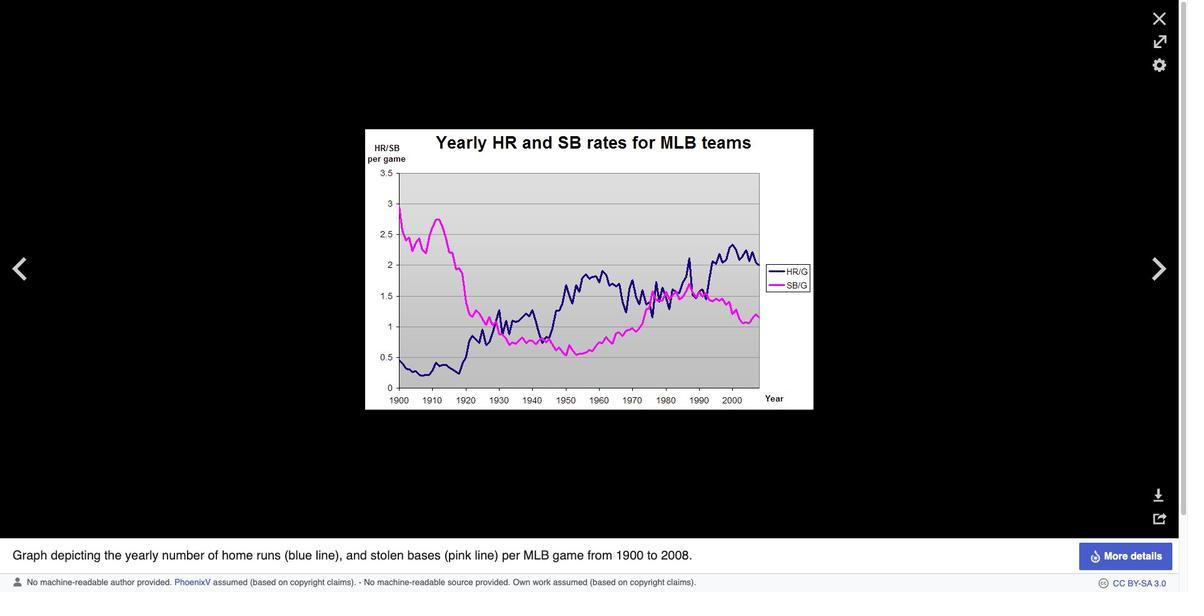 Task type: locate. For each thing, give the bounding box(es) containing it.
3.0
[[1155, 580, 1167, 589]]

1 horizontal spatial machine-
[[377, 579, 412, 588]]

-
[[359, 579, 362, 588]]

cc by-sa 3.0
[[1113, 580, 1167, 589]]

assumed down game
[[553, 579, 588, 588]]

more details
[[1104, 552, 1163, 563]]

graph
[[13, 549, 47, 564]]

no machine-readable author provided. phoenixv assumed (based on copyright claims). - no machine-readable source provided. own work assumed (based on copyright claims).
[[27, 579, 696, 588]]

claims). down 2008.
[[667, 579, 696, 588]]

by-
[[1128, 580, 1141, 589]]

sa
[[1141, 580, 1153, 589]]

claims).
[[327, 579, 356, 588], [667, 579, 696, 588]]

0 horizontal spatial assumed
[[213, 579, 248, 588]]

no right -
[[364, 579, 375, 588]]

number
[[162, 549, 204, 564]]

1 horizontal spatial no
[[364, 579, 375, 588]]

no
[[27, 579, 38, 588], [364, 579, 375, 588]]

(pink
[[444, 549, 471, 564]]

graph depicting the yearly number of home runs (blue line), and stolen bases (pink line) per mlb game from 1900 to 2008.
[[13, 549, 693, 564]]

(blue
[[284, 549, 312, 564]]

(based
[[250, 579, 276, 588], [590, 579, 616, 588]]

per
[[502, 549, 520, 564]]

1 no from the left
[[27, 579, 38, 588]]

more details link
[[1079, 544, 1173, 571]]

2 no from the left
[[364, 579, 375, 588]]

0 horizontal spatial (based
[[250, 579, 276, 588]]

0 horizontal spatial on
[[278, 579, 288, 588]]

0 horizontal spatial no
[[27, 579, 38, 588]]

assumed down home
[[213, 579, 248, 588]]

mlb
[[524, 549, 549, 564]]

0 horizontal spatial provided.
[[137, 579, 172, 588]]

undefined image
[[365, 129, 814, 410]]

(based down from on the bottom of the page
[[590, 579, 616, 588]]

1 horizontal spatial copyright
[[630, 579, 665, 588]]

machine- down the stolen
[[377, 579, 412, 588]]

copyright down "(blue"
[[290, 579, 325, 588]]

yearly
[[125, 549, 159, 564]]

2 claims). from the left
[[667, 579, 696, 588]]

copyright down to on the bottom right of page
[[630, 579, 665, 588]]

1 horizontal spatial assumed
[[553, 579, 588, 588]]

assumed
[[213, 579, 248, 588], [553, 579, 588, 588]]

machine- down depicting
[[40, 579, 75, 588]]

on down "1900"
[[618, 579, 628, 588]]

readable left author
[[75, 579, 108, 588]]

game
[[553, 549, 584, 564]]

the
[[104, 549, 122, 564]]

claims). left -
[[327, 579, 356, 588]]

copyright
[[290, 579, 325, 588], [630, 579, 665, 588]]

0 horizontal spatial copyright
[[290, 579, 325, 588]]

1 horizontal spatial on
[[618, 579, 628, 588]]

1 horizontal spatial provided.
[[476, 579, 511, 588]]

(based down "runs"
[[250, 579, 276, 588]]

2008.
[[661, 549, 693, 564]]

readable down bases
[[412, 579, 445, 588]]

2 (based from the left
[[590, 579, 616, 588]]

on
[[278, 579, 288, 588], [618, 579, 628, 588]]

provided. down line)
[[476, 579, 511, 588]]

0 horizontal spatial claims).
[[327, 579, 356, 588]]

provided. down 'yearly'
[[137, 579, 172, 588]]

no down graph
[[27, 579, 38, 588]]

provided.
[[137, 579, 172, 588], [476, 579, 511, 588]]

work
[[533, 579, 551, 588]]

0 horizontal spatial machine-
[[40, 579, 75, 588]]

0 horizontal spatial readable
[[75, 579, 108, 588]]

1 horizontal spatial claims).
[[667, 579, 696, 588]]

machine-
[[40, 579, 75, 588], [377, 579, 412, 588]]

1900
[[616, 549, 644, 564]]

own
[[513, 579, 530, 588]]

readable
[[75, 579, 108, 588], [412, 579, 445, 588]]

1 horizontal spatial (based
[[590, 579, 616, 588]]

1 readable from the left
[[75, 579, 108, 588]]

1 horizontal spatial readable
[[412, 579, 445, 588]]

cc
[[1113, 580, 1126, 589]]

on down "runs"
[[278, 579, 288, 588]]

1 assumed from the left
[[213, 579, 248, 588]]



Task type: describe. For each thing, give the bounding box(es) containing it.
details
[[1131, 552, 1163, 563]]

1 provided. from the left
[[137, 579, 172, 588]]

line),
[[316, 549, 343, 564]]

2 readable from the left
[[412, 579, 445, 588]]

source
[[448, 579, 473, 588]]

line)
[[475, 549, 499, 564]]

runs
[[257, 549, 281, 564]]

cc by-sa 3.0 link
[[1113, 580, 1167, 589]]

1 machine- from the left
[[40, 579, 75, 588]]

1 copyright from the left
[[290, 579, 325, 588]]

to
[[647, 549, 658, 564]]

2 on from the left
[[618, 579, 628, 588]]

more
[[1104, 552, 1128, 563]]

phoenixv link
[[174, 579, 211, 588]]

2 copyright from the left
[[630, 579, 665, 588]]

1 (based from the left
[[250, 579, 276, 588]]

author
[[111, 579, 135, 588]]

depicting
[[51, 549, 101, 564]]

bases
[[407, 549, 441, 564]]

from
[[588, 549, 613, 564]]

stolen
[[371, 549, 404, 564]]

1 on from the left
[[278, 579, 288, 588]]

and
[[346, 549, 367, 564]]

home
[[222, 549, 253, 564]]

1 claims). from the left
[[327, 579, 356, 588]]

2 provided. from the left
[[476, 579, 511, 588]]

phoenixv
[[174, 579, 211, 588]]

of
[[208, 549, 218, 564]]

2 machine- from the left
[[377, 579, 412, 588]]

2 assumed from the left
[[553, 579, 588, 588]]



Task type: vqa. For each thing, say whether or not it's contained in the screenshot.
topmost 'RECEIVED'
no



